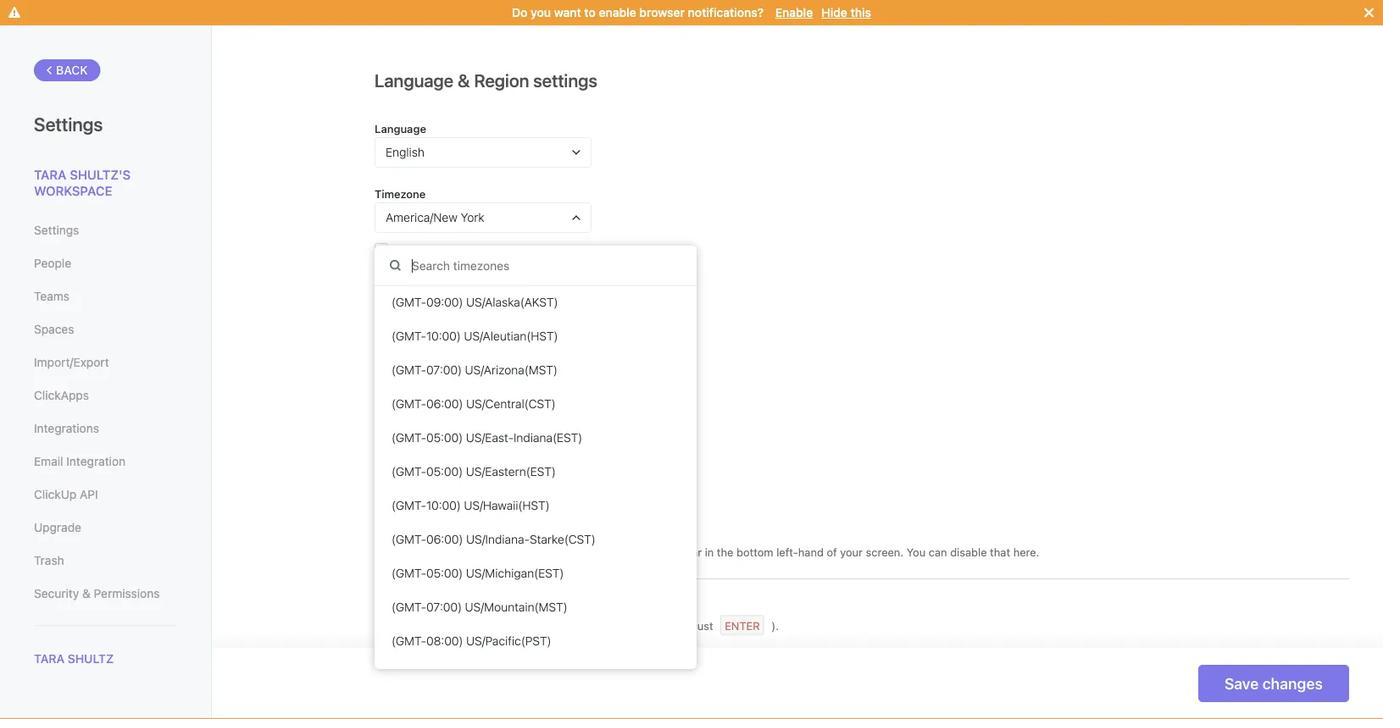 Task type: describe. For each thing, give the bounding box(es) containing it.
tara shultz
[[34, 652, 114, 666]]

york
[[461, 211, 485, 225]]

back link
[[34, 59, 101, 81]]

save changes button
[[1199, 665, 1350, 703]]

language & region settings
[[375, 70, 598, 91]]

05:00) for us/eastern
[[426, 465, 463, 479]]

week
[[486, 276, 513, 289]]

people
[[34, 256, 71, 270]]

settings link
[[34, 216, 177, 245]]

time
[[375, 333, 401, 346]]

calendar
[[437, 276, 483, 289]]

tara for tara shultz
[[34, 652, 65, 666]]

24 hour
[[392, 357, 434, 371]]

(gmt- for (gmt-07:00) us/arizona
[[392, 363, 426, 377]]

us/michigan
[[466, 567, 534, 581]]

here.
[[1014, 546, 1040, 559]]

(gmt-08:00) us/pacific (pst)
[[392, 635, 551, 649]]

send
[[552, 620, 577, 633]]

screen.
[[866, 546, 904, 559]]

date
[[375, 390, 399, 403]]

(gmt-11:00) us/samoa
[[392, 668, 518, 682]]

with
[[561, 601, 588, 617]]

post
[[460, 601, 488, 617]]

05:00) for us/michigan
[[426, 567, 463, 581]]

when performing actions, toast messages may appear in the bottom left-hand of your screen. you can disable that here.
[[422, 546, 1040, 559]]

10:00) for us/aleutian
[[426, 329, 461, 343]]

10:00) for us/hawaii
[[426, 499, 461, 513]]

toast
[[558, 546, 584, 559]]

trash
[[34, 554, 64, 568]]

save changes
[[1225, 675, 1323, 693]]

(gmt- for (gmt-08:00) us/pacific
[[392, 635, 426, 649]]

message
[[502, 527, 559, 543]]

tara shultz's workspace
[[34, 167, 131, 198]]

(mst) for (gmt-07:00) us/mountain (mst)
[[535, 601, 568, 615]]

11:00)
[[426, 668, 459, 682]]

us/indiana-
[[466, 533, 530, 547]]

1 enter from the left
[[492, 620, 527, 633]]

america/new york button
[[375, 203, 592, 233]]

us/alaska
[[466, 296, 520, 309]]

12
[[464, 357, 476, 371]]

& for language
[[458, 70, 470, 91]]

0 horizontal spatial changes
[[506, 244, 547, 256]]

1 horizontal spatial comments
[[580, 620, 634, 633]]

flyout
[[422, 527, 461, 543]]

hour for 12 hour
[[479, 357, 504, 371]]

left-
[[777, 546, 798, 559]]

(gmt-06:00) us/central (cst)
[[392, 397, 556, 411]]

0 vertical spatial to
[[584, 6, 596, 19]]

import/export link
[[34, 348, 177, 377]]

that
[[990, 546, 1011, 559]]

integrations link
[[34, 415, 177, 443]]

0 horizontal spatial (cst)
[[525, 397, 556, 411]]

shultz's
[[70, 167, 131, 182]]

preferences
[[375, 472, 470, 493]]

import/export
[[34, 356, 109, 370]]

(gmt- for (gmt-06:00) us/central
[[392, 397, 426, 411]]

tara for tara shultz's workspace
[[34, 167, 66, 182]]

cmd
[[454, 620, 479, 633]]

do you want to enable browser notifications? enable hide this
[[512, 6, 871, 19]]

sunday
[[392, 301, 432, 314]]

format for time format
[[403, 333, 438, 346]]

clickup api link
[[34, 481, 177, 509]]

us/central
[[466, 397, 525, 411]]

settings element
[[0, 25, 212, 720]]

'enter'
[[591, 601, 633, 617]]

us/samoa
[[462, 668, 518, 682]]

notify me of timezone changes
[[395, 244, 547, 256]]

shultz
[[68, 652, 114, 666]]

start of the calendar week
[[375, 276, 513, 289]]

teams
[[34, 289, 70, 303]]

you
[[531, 6, 551, 19]]

(gmt- for (gmt-05:00) us/east-indiana
[[392, 431, 426, 445]]

you
[[907, 546, 926, 559]]

us/east-
[[466, 431, 514, 445]]

12 hour
[[464, 357, 504, 371]]

of right the start
[[404, 276, 414, 289]]

api
[[80, 488, 98, 502]]

1 vertical spatial timezone
[[457, 244, 504, 256]]

me
[[427, 244, 442, 256]]

(gmt-07:00) us/mountain (mst)
[[392, 601, 568, 615]]

(gmt-10:00) us/hawaii (hst)
[[392, 499, 550, 513]]

us/hawaii
[[464, 499, 518, 513]]

2 enter from the left
[[725, 620, 760, 633]]

enable
[[775, 6, 813, 19]]

want
[[554, 6, 581, 19]]

12 (gmt- from the top
[[392, 668, 426, 682]]

trash link
[[34, 547, 177, 576]]

time format
[[375, 333, 438, 346]]

(est) for (gmt-05:00) us/eastern (est)
[[526, 465, 556, 479]]

integration
[[66, 455, 126, 469]]

(est) for (gmt-05:00) us/michigan (est)
[[534, 567, 564, 581]]

don't
[[422, 601, 457, 617]]

08:00)
[[426, 635, 463, 649]]

(gmt-05:00) us/michigan (est)
[[392, 567, 564, 581]]

starke
[[530, 533, 564, 547]]

(instead
[[637, 620, 678, 633]]

(gmt-06:00) us/indiana-starke (cst)
[[392, 533, 596, 547]]

(gmt- for (gmt-07:00) us/mountain
[[392, 601, 426, 615]]

(hst) for (gmt-10:00) us/hawaii (hst)
[[518, 499, 550, 513]]

disable
[[950, 546, 987, 559]]

indiana
[[514, 431, 553, 445]]

(hst) for (gmt-10:00) us/aleutian (hst)
[[527, 329, 558, 343]]

07:00) for us/arizona
[[426, 363, 462, 377]]

06:00) for us/central
[[426, 397, 463, 411]]



Task type: locate. For each thing, give the bounding box(es) containing it.
0 vertical spatial &
[[458, 70, 470, 91]]

(gmt- for (gmt-06:00) us/indiana-starke
[[392, 533, 426, 547]]

0 horizontal spatial &
[[82, 587, 91, 601]]

2 10:00) from the top
[[426, 499, 461, 513]]

1 vertical spatial tara
[[34, 652, 65, 666]]

the
[[417, 276, 434, 289], [717, 546, 734, 559]]

24
[[392, 357, 406, 371]]

format
[[403, 333, 438, 346], [402, 390, 437, 403]]

(mst) down us/aleutian
[[525, 363, 558, 377]]

america/new york
[[386, 211, 485, 225]]

1 vertical spatial 05:00)
[[426, 465, 463, 479]]

(mst) for (gmt-07:00) us/arizona (mst)
[[525, 363, 558, 377]]

3 05:00) from the top
[[426, 567, 463, 581]]

hour right 24
[[409, 357, 434, 371]]

2 06:00) from the top
[[426, 533, 463, 547]]

(est) down actions,
[[534, 567, 564, 581]]

email
[[34, 455, 63, 469]]

(pst)
[[521, 635, 551, 649]]

1 vertical spatial settings
[[34, 223, 79, 237]]

09:00)
[[426, 296, 463, 309]]

hand
[[798, 546, 824, 559]]

date format
[[375, 390, 437, 403]]

07:00)
[[426, 363, 462, 377], [426, 601, 462, 615]]

1 language from the top
[[375, 70, 454, 91]]

& left region
[[458, 70, 470, 91]]

Search timezones text field
[[375, 246, 697, 287]]

of inside don't post comments with 'enter' cmd + enter to send comments (instead of just enter ).
[[681, 620, 692, 633]]

clickup
[[34, 488, 77, 502]]

to up '(pst)' on the bottom
[[539, 620, 549, 633]]

0 horizontal spatial hour
[[409, 357, 434, 371]]

appear
[[666, 546, 702, 559]]

your
[[840, 546, 863, 559]]

(cst) up indiana
[[525, 397, 556, 411]]

1 vertical spatial the
[[717, 546, 734, 559]]

06:00) left toast
[[426, 533, 463, 547]]

settings up people
[[34, 223, 79, 237]]

7 (gmt- from the top
[[392, 499, 426, 513]]

hour right '12'
[[479, 357, 504, 371]]

tara up workspace
[[34, 167, 66, 182]]

enter down us/mountain
[[492, 620, 527, 633]]

format for date format
[[402, 390, 437, 403]]

to inside don't post comments with 'enter' cmd + enter to send comments (instead of just enter ).
[[539, 620, 549, 633]]

9 (gmt- from the top
[[392, 567, 426, 581]]

1 06:00) from the top
[[426, 397, 463, 411]]

region
[[474, 70, 529, 91]]

us/pacific
[[466, 635, 521, 649]]

of left just
[[681, 620, 692, 633]]

of right me
[[444, 244, 454, 256]]

tara inside tara shultz's workspace
[[34, 167, 66, 182]]

security & permissions link
[[34, 580, 177, 609]]

(gmt-09:00) us/alaska (akst)
[[392, 296, 558, 309]]

integrations
[[34, 422, 99, 436]]

11 (gmt- from the top
[[392, 635, 426, 649]]

us/arizona
[[465, 363, 525, 377]]

1 horizontal spatial (cst)
[[564, 533, 596, 547]]

enable
[[599, 6, 636, 19]]

2 vertical spatial 05:00)
[[426, 567, 463, 581]]

1 tara from the top
[[34, 167, 66, 182]]

comments
[[491, 601, 558, 617], [580, 620, 634, 633]]

+
[[482, 620, 489, 633]]

changes right 'save'
[[1263, 675, 1323, 693]]

america/new
[[386, 211, 458, 225]]

2 05:00) from the top
[[426, 465, 463, 479]]

2 07:00) from the top
[[426, 601, 462, 615]]

spaces
[[34, 323, 74, 337]]

1 hour from the left
[[409, 357, 434, 371]]

4 (gmt- from the top
[[392, 397, 426, 411]]

1 vertical spatial 07:00)
[[426, 601, 462, 615]]

2 vertical spatial (est)
[[534, 567, 564, 581]]

07:00) left '12'
[[426, 363, 462, 377]]

1 vertical spatial format
[[402, 390, 437, 403]]

0 vertical spatial 05:00)
[[426, 431, 463, 445]]

changes inside button
[[1263, 675, 1323, 693]]

just
[[695, 620, 713, 633]]

5 (gmt- from the top
[[392, 431, 426, 445]]

6 (gmt- from the top
[[392, 465, 426, 479]]

language for language
[[375, 122, 426, 135]]

changes
[[506, 244, 547, 256], [1263, 675, 1323, 693]]

0 vertical spatial format
[[403, 333, 438, 346]]

0 horizontal spatial enter
[[492, 620, 527, 633]]

07:00) up cmd
[[426, 601, 462, 615]]

upgrade
[[34, 521, 81, 535]]

& inside settings element
[[82, 587, 91, 601]]

1 horizontal spatial to
[[584, 6, 596, 19]]

tara
[[34, 167, 66, 182], [34, 652, 65, 666]]

10:00) up flyout
[[426, 499, 461, 513]]

0 vertical spatial 10:00)
[[426, 329, 461, 343]]

1 07:00) from the top
[[426, 363, 462, 377]]

05:00) down (gmt-06:00) us/central (cst)
[[426, 431, 463, 445]]

(est) down indiana
[[526, 465, 556, 479]]

(cst)
[[525, 397, 556, 411], [564, 533, 596, 547]]

enter
[[492, 620, 527, 633], [725, 620, 760, 633]]

0 vertical spatial (mst)
[[525, 363, 558, 377]]

1 vertical spatial 06:00)
[[426, 533, 463, 547]]

1 vertical spatial (cst)
[[564, 533, 596, 547]]

10 (gmt- from the top
[[392, 601, 426, 615]]

(gmt- for (gmt-09:00) us/alaska
[[392, 296, 426, 309]]

timezone up america/new
[[375, 187, 426, 200]]

tara left shultz
[[34, 652, 65, 666]]

comments up '(pst)' on the bottom
[[491, 601, 558, 617]]

0 vertical spatial changes
[[506, 244, 547, 256]]

email integration link
[[34, 448, 177, 476]]

1 vertical spatial comments
[[580, 620, 634, 633]]

1 horizontal spatial timezone
[[457, 244, 504, 256]]

(mst) up the send
[[535, 601, 568, 615]]

2 hour from the left
[[479, 357, 504, 371]]

permissions
[[94, 587, 160, 601]]

2 settings from the top
[[34, 223, 79, 237]]

notifications?
[[688, 6, 764, 19]]

).
[[772, 620, 779, 633]]

10:00) down 09:00)
[[426, 329, 461, 343]]

hide
[[822, 6, 848, 19]]

2 (gmt- from the top
[[392, 329, 426, 343]]

us/aleutian
[[464, 329, 527, 343]]

spaces link
[[34, 315, 177, 344]]

0 horizontal spatial the
[[417, 276, 434, 289]]

toast
[[464, 527, 499, 543]]

security
[[34, 587, 79, 601]]

1 settings from the top
[[34, 113, 103, 135]]

when
[[422, 546, 452, 559]]

clickapps
[[34, 389, 89, 403]]

1 vertical spatial (mst)
[[535, 601, 568, 615]]

can
[[929, 546, 947, 559]]

performing
[[455, 546, 512, 559]]

0 vertical spatial the
[[417, 276, 434, 289]]

&
[[458, 70, 470, 91], [82, 587, 91, 601]]

(cst) right actions,
[[564, 533, 596, 547]]

0 vertical spatial (hst)
[[527, 329, 558, 343]]

back
[[56, 63, 88, 77]]

05:00) down when
[[426, 567, 463, 581]]

of
[[444, 244, 454, 256], [404, 276, 414, 289], [827, 546, 837, 559], [681, 620, 692, 633]]

actions,
[[515, 546, 555, 559]]

1 horizontal spatial &
[[458, 70, 470, 91]]

0 vertical spatial (est)
[[553, 431, 583, 445]]

0 vertical spatial timezone
[[375, 187, 426, 200]]

1 horizontal spatial changes
[[1263, 675, 1323, 693]]

format up 24 hour
[[403, 333, 438, 346]]

& right security
[[82, 587, 91, 601]]

the right in
[[717, 546, 734, 559]]

1 (gmt- from the top
[[392, 296, 426, 309]]

0 horizontal spatial timezone
[[375, 187, 426, 200]]

1 05:00) from the top
[[426, 431, 463, 445]]

05:00) up (gmt-10:00) us/hawaii (hst)
[[426, 465, 463, 479]]

(gmt-
[[392, 296, 426, 309], [392, 329, 426, 343], [392, 363, 426, 377], [392, 397, 426, 411], [392, 431, 426, 445], [392, 465, 426, 479], [392, 499, 426, 513], [392, 533, 426, 547], [392, 567, 426, 581], [392, 601, 426, 615], [392, 635, 426, 649], [392, 668, 426, 682]]

1 vertical spatial &
[[82, 587, 91, 601]]

timezone down america/new york dropdown button
[[457, 244, 504, 256]]

(gmt- for (gmt-10:00) us/hawaii
[[392, 499, 426, 513]]

0 horizontal spatial to
[[539, 620, 549, 633]]

07:00) for us/mountain
[[426, 601, 462, 615]]

(gmt- for (gmt-05:00) us/eastern
[[392, 465, 426, 479]]

hour
[[409, 357, 434, 371], [479, 357, 504, 371]]

(mst)
[[525, 363, 558, 377], [535, 601, 568, 615]]

security & permissions
[[34, 587, 160, 601]]

clickapps link
[[34, 381, 177, 410]]

06:00) down (gmt-07:00) us/arizona (mst)
[[426, 397, 463, 411]]

1 horizontal spatial hour
[[479, 357, 504, 371]]

the up 09:00)
[[417, 276, 434, 289]]

1 vertical spatial changes
[[1263, 675, 1323, 693]]

3 (gmt- from the top
[[392, 363, 426, 377]]

0 vertical spatial settings
[[34, 113, 103, 135]]

may
[[642, 546, 663, 559]]

2 tara from the top
[[34, 652, 65, 666]]

1 vertical spatial 10:00)
[[426, 499, 461, 513]]

1 vertical spatial (hst)
[[518, 499, 550, 513]]

(gmt- for (gmt-10:00) us/aleutian
[[392, 329, 426, 343]]

0 vertical spatial (cst)
[[525, 397, 556, 411]]

do
[[512, 6, 528, 19]]

language for language & region settings
[[375, 70, 454, 91]]

us/mountain
[[465, 601, 535, 615]]

enter left ).
[[725, 620, 760, 633]]

(hst) down (akst)
[[527, 329, 558, 343]]

1 vertical spatial to
[[539, 620, 549, 633]]

1 vertical spatial (est)
[[526, 465, 556, 479]]

10:00)
[[426, 329, 461, 343], [426, 499, 461, 513]]

0 vertical spatial 07:00)
[[426, 363, 462, 377]]

changes up "week"
[[506, 244, 547, 256]]

0 horizontal spatial comments
[[491, 601, 558, 617]]

don't post comments with 'enter' cmd + enter to send comments (instead of just enter ).
[[422, 601, 779, 633]]

flyout toast message
[[422, 527, 562, 543]]

comments down the 'enter'
[[580, 620, 634, 633]]

1 horizontal spatial the
[[717, 546, 734, 559]]

(gmt-05:00) us/east-indiana (est)
[[392, 431, 583, 445]]

notify
[[395, 244, 424, 256]]

(gmt- for (gmt-05:00) us/michigan
[[392, 567, 426, 581]]

0 vertical spatial tara
[[34, 167, 66, 182]]

0 vertical spatial language
[[375, 70, 454, 91]]

05:00) for us/east-
[[426, 431, 463, 445]]

hour for 24 hour
[[409, 357, 434, 371]]

(gmt-10:00) us/aleutian (hst)
[[392, 329, 558, 343]]

settings
[[533, 70, 598, 91]]

05:00)
[[426, 431, 463, 445], [426, 465, 463, 479], [426, 567, 463, 581]]

of left your
[[827, 546, 837, 559]]

workspace
[[34, 184, 112, 198]]

markdown
[[422, 674, 488, 690]]

to right want
[[584, 6, 596, 19]]

1 vertical spatial language
[[375, 122, 426, 135]]

1 10:00) from the top
[[426, 329, 461, 343]]

(gmt-05:00) us/eastern (est)
[[392, 465, 556, 479]]

06:00) for us/indiana-
[[426, 533, 463, 547]]

messages
[[587, 546, 639, 559]]

us/eastern
[[466, 465, 526, 479]]

settings down back link
[[34, 113, 103, 135]]

(est) right "us/east-"
[[553, 431, 583, 445]]

format right date
[[402, 390, 437, 403]]

0 vertical spatial comments
[[491, 601, 558, 617]]

upgrade link
[[34, 514, 177, 543]]

0 vertical spatial 06:00)
[[426, 397, 463, 411]]

2 language from the top
[[375, 122, 426, 135]]

8 (gmt- from the top
[[392, 533, 426, 547]]

& for security
[[82, 587, 91, 601]]

in
[[705, 546, 714, 559]]

1 horizontal spatial enter
[[725, 620, 760, 633]]

(hst) up the "message"
[[518, 499, 550, 513]]



Task type: vqa. For each thing, say whether or not it's contained in the screenshot.


